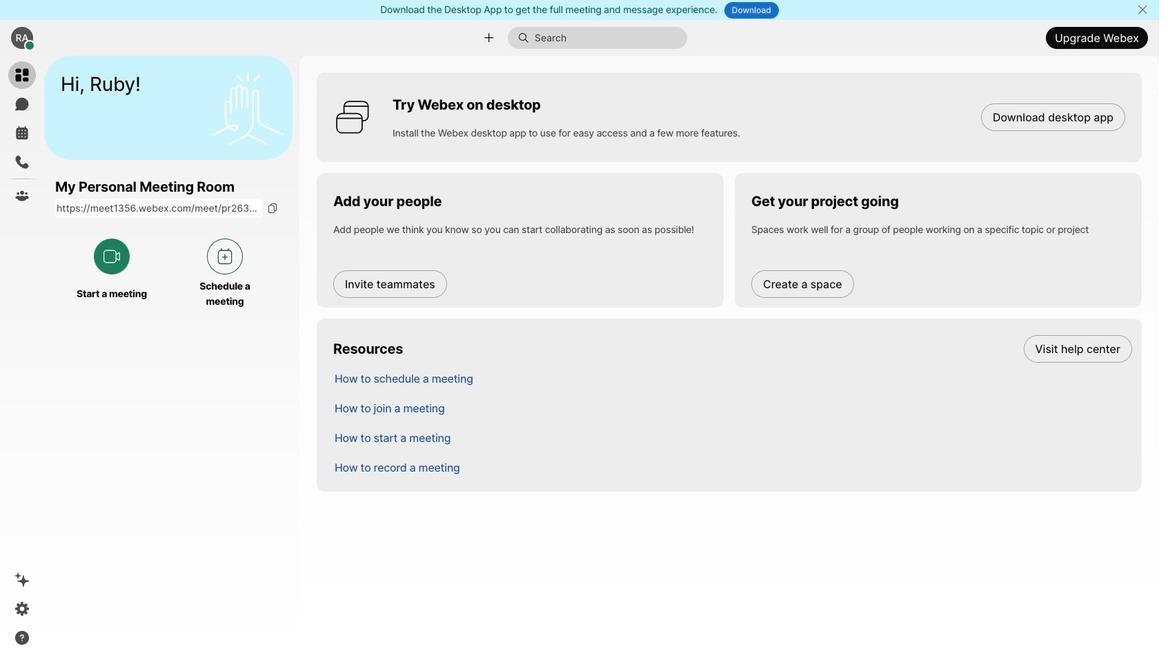 Task type: describe. For each thing, give the bounding box(es) containing it.
webex tab list
[[8, 61, 36, 210]]

4 list item from the top
[[324, 423, 1142, 453]]

two hands high fiving image
[[206, 67, 289, 149]]



Task type: locate. For each thing, give the bounding box(es) containing it.
2 list item from the top
[[324, 364, 1142, 393]]

5 list item from the top
[[324, 453, 1142, 482]]

3 list item from the top
[[324, 393, 1142, 423]]

navigation
[[0, 56, 44, 664]]

list item
[[324, 334, 1142, 364], [324, 364, 1142, 393], [324, 393, 1142, 423], [324, 423, 1142, 453], [324, 453, 1142, 482]]

cancel_16 image
[[1137, 4, 1148, 15]]

None text field
[[55, 199, 262, 218]]

1 list item from the top
[[324, 334, 1142, 364]]



